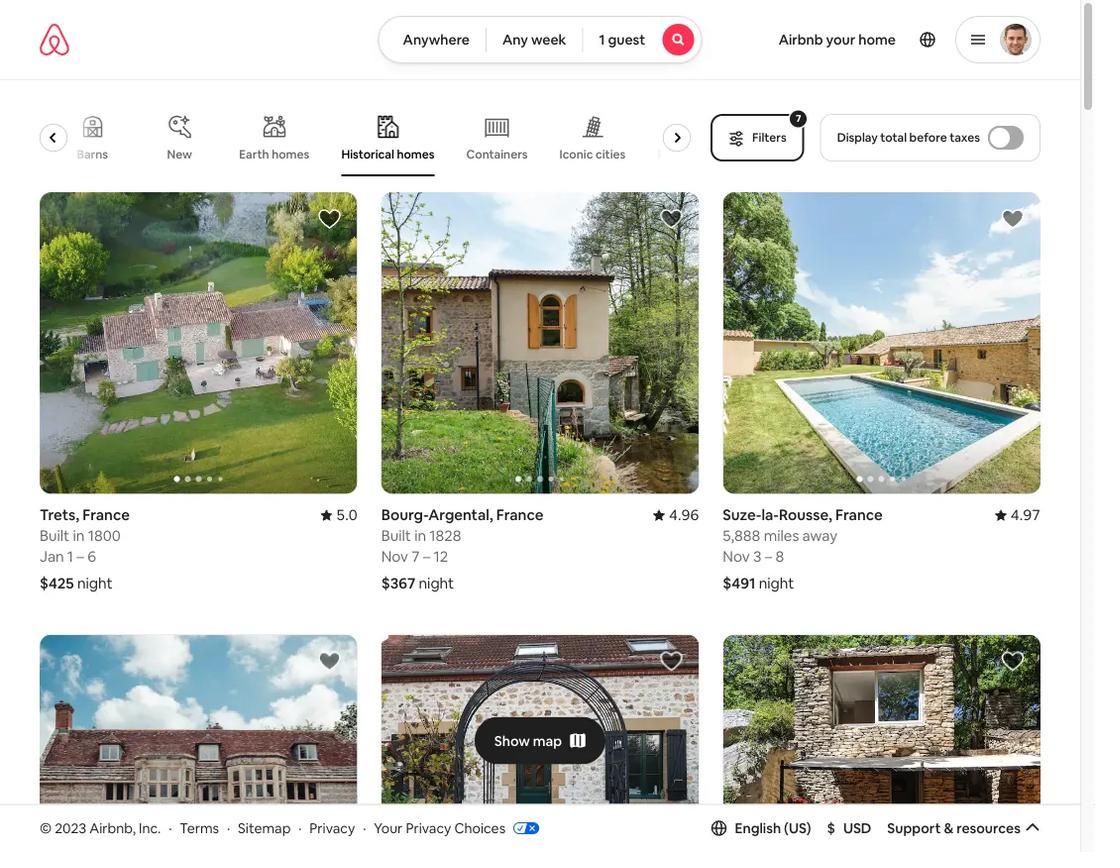 Task type: vqa. For each thing, say whether or not it's contained in the screenshot.
THE NIGHT within the JOSHUA TREE, CALIFORNIA 94 MILES AWAY NOV 13 – 18 $193 NIGHT
no



Task type: describe. For each thing, give the bounding box(es) containing it.
rousse,
[[779, 506, 833, 525]]

terms link
[[180, 820, 219, 838]]

cities
[[596, 147, 626, 162]]

1 · from the left
[[169, 820, 172, 838]]

built inside trets, france built in 1800 jan 1 – 6 $425 night
[[40, 527, 70, 546]]

breakfasts
[[693, 147, 753, 162]]

show
[[495, 732, 530, 750]]

iconic
[[560, 147, 593, 162]]

la-
[[762, 506, 779, 525]]

1800
[[88, 527, 121, 546]]

bed
[[658, 147, 680, 162]]

show map button
[[475, 718, 606, 765]]

& for breakfasts
[[682, 147, 690, 162]]

historical homes
[[341, 147, 435, 162]]

show map
[[495, 732, 562, 750]]

– inside bourg-argental, france built in 1828 nov 7 – 12 $367 night
[[423, 547, 431, 567]]

5.0
[[336, 506, 358, 525]]

12
[[434, 547, 448, 567]]

your
[[374, 820, 403, 838]]

add to wishlist: bourg-argental, france image
[[660, 207, 684, 231]]

your
[[827, 31, 856, 49]]

1 privacy from the left
[[310, 820, 355, 838]]

©
[[40, 820, 52, 838]]

– inside trets, france built in 1800 jan 1 – 6 $425 night
[[77, 547, 84, 567]]

any
[[503, 31, 528, 49]]

in inside trets, france built in 1800 jan 1 – 6 $425 night
[[73, 527, 85, 546]]

trets, france built in 1800 jan 1 – 6 $425 night
[[40, 506, 130, 594]]

add to wishlist: suze-la-rousse, france image
[[1002, 207, 1025, 231]]

bourg-argental, france built in 1828 nov 7 – 12 $367 night
[[381, 506, 544, 594]]

new
[[167, 147, 192, 162]]

support & resources
[[888, 820, 1021, 838]]

5,888
[[723, 527, 761, 546]]

built inside bourg-argental, france built in 1828 nov 7 – 12 $367 night
[[381, 527, 411, 546]]

your privacy choices
[[374, 820, 506, 838]]

filters
[[753, 130, 787, 145]]

$367
[[381, 574, 416, 594]]

1828
[[430, 527, 462, 546]]

display total before taxes
[[838, 130, 981, 145]]

map
[[533, 732, 562, 750]]

2023
[[55, 820, 86, 838]]

your privacy choices link
[[374, 820, 540, 839]]

display
[[838, 130, 878, 145]]

total
[[881, 130, 907, 145]]

8
[[776, 547, 785, 567]]

$491
[[723, 574, 756, 594]]

english (us) button
[[712, 820, 812, 838]]

filters button
[[711, 114, 805, 162]]

barns
[[77, 147, 108, 162]]

night inside trets, france built in 1800 jan 1 – 6 $425 night
[[77, 574, 113, 594]]

night inside bourg-argental, france built in 1828 nov 7 – 12 $367 night
[[419, 574, 454, 594]]

add to wishlist: west almer, uk image
[[318, 650, 342, 674]]

add to wishlist: gordes, france image
[[1002, 650, 1025, 674]]

airbnb your home link
[[767, 19, 908, 60]]

anywhere
[[403, 31, 470, 49]]

any week button
[[486, 16, 583, 63]]

profile element
[[726, 0, 1041, 79]]

– inside suze-la-rousse, france 5,888 miles away nov 3 – 8 $491 night
[[765, 547, 773, 567]]

taxes
[[950, 130, 981, 145]]

homes for earth homes
[[272, 147, 310, 162]]

earth
[[239, 147, 269, 162]]

3 · from the left
[[299, 820, 302, 838]]

support
[[888, 820, 941, 838]]

home
[[859, 31, 896, 49]]

resources
[[957, 820, 1021, 838]]

4.96
[[669, 506, 699, 525]]

4.97 out of 5 average rating image
[[995, 506, 1041, 525]]

historical
[[341, 147, 394, 162]]

© 2023 airbnb, inc. ·
[[40, 820, 172, 838]]

choices
[[455, 820, 506, 838]]

argental,
[[429, 506, 493, 525]]

bourg-
[[381, 506, 429, 525]]



Task type: locate. For each thing, give the bounding box(es) containing it.
2 horizontal spatial france
[[836, 506, 883, 525]]

anywhere button
[[378, 16, 487, 63]]

2 nov from the left
[[723, 547, 750, 567]]

2 horizontal spatial –
[[765, 547, 773, 567]]

1 vertical spatial &
[[944, 820, 954, 838]]

france right argental,
[[497, 506, 544, 525]]

1 france from the left
[[83, 506, 130, 525]]

in
[[73, 527, 85, 546], [415, 527, 426, 546]]

2 in from the left
[[415, 527, 426, 546]]

homes right historical
[[397, 147, 435, 162]]

1 horizontal spatial nov
[[723, 547, 750, 567]]

week
[[531, 31, 567, 49]]

1 night from the left
[[77, 574, 113, 594]]

1 left the guest
[[599, 31, 605, 49]]

(us)
[[784, 820, 812, 838]]

privacy link
[[310, 820, 355, 838]]

& right bed
[[682, 147, 690, 162]]

– right 3
[[765, 547, 773, 567]]

before
[[910, 130, 948, 145]]

privacy
[[310, 820, 355, 838], [406, 820, 452, 838]]

sitemap
[[238, 820, 291, 838]]

privacy left your
[[310, 820, 355, 838]]

3 france from the left
[[836, 506, 883, 525]]

suze-
[[723, 506, 762, 525]]

night inside suze-la-rousse, france 5,888 miles away nov 3 – 8 $491 night
[[759, 574, 795, 594]]

none search field containing anywhere
[[378, 16, 702, 63]]

nov left 3
[[723, 547, 750, 567]]

airbnb
[[779, 31, 824, 49]]

display total before taxes button
[[821, 114, 1041, 162]]

homes for historical homes
[[397, 147, 435, 162]]

1 horizontal spatial homes
[[397, 147, 435, 162]]

0 horizontal spatial 1
[[67, 547, 73, 567]]

1
[[599, 31, 605, 49], [67, 547, 73, 567]]

1 nov from the left
[[381, 547, 408, 567]]

3 – from the left
[[765, 547, 773, 567]]

1 vertical spatial 1
[[67, 547, 73, 567]]

4.97
[[1011, 506, 1041, 525]]

2 built from the left
[[381, 527, 411, 546]]

0 horizontal spatial night
[[77, 574, 113, 594]]

guest
[[608, 31, 646, 49]]

built
[[40, 527, 70, 546], [381, 527, 411, 546]]

in up 7
[[415, 527, 426, 546]]

0 horizontal spatial in
[[73, 527, 85, 546]]

france inside suze-la-rousse, france 5,888 miles away nov 3 – 8 $491 night
[[836, 506, 883, 525]]

terms
[[180, 820, 219, 838]]

in inside bourg-argental, france built in 1828 nov 7 – 12 $367 night
[[415, 527, 426, 546]]

built up jan
[[40, 527, 70, 546]]

None search field
[[378, 16, 702, 63]]

0 horizontal spatial &
[[682, 147, 690, 162]]

· right the inc.
[[169, 820, 172, 838]]

– left 6
[[77, 547, 84, 567]]

2 – from the left
[[423, 547, 431, 567]]

7
[[412, 547, 420, 567]]

night down 12
[[419, 574, 454, 594]]

0 horizontal spatial built
[[40, 527, 70, 546]]

inc.
[[139, 820, 161, 838]]

· left privacy link
[[299, 820, 302, 838]]

0 horizontal spatial france
[[83, 506, 130, 525]]

1 horizontal spatial privacy
[[406, 820, 452, 838]]

· left your
[[363, 820, 366, 838]]

iconic cities
[[560, 147, 626, 162]]

$ usd
[[828, 820, 872, 838]]

5.0 out of 5 average rating image
[[321, 506, 358, 525]]

0 horizontal spatial nov
[[381, 547, 408, 567]]

& right support
[[944, 820, 954, 838]]

jan
[[40, 547, 64, 567]]

night down 8
[[759, 574, 795, 594]]

privacy right your
[[406, 820, 452, 838]]

sitemap link
[[238, 820, 291, 838]]

in left 1800
[[73, 527, 85, 546]]

france
[[83, 506, 130, 525], [497, 506, 544, 525], [836, 506, 883, 525]]

any week
[[503, 31, 567, 49]]

english
[[735, 820, 782, 838]]

0 vertical spatial 1
[[599, 31, 605, 49]]

group
[[40, 99, 753, 177], [40, 192, 358, 494], [381, 192, 699, 494], [723, 192, 1041, 494], [40, 635, 358, 853], [381, 635, 699, 853], [723, 635, 1041, 853]]

earth homes
[[239, 147, 310, 162]]

france up 1800
[[83, 506, 130, 525]]

away
[[803, 527, 838, 546]]

france up away at the bottom right
[[836, 506, 883, 525]]

1 horizontal spatial 1
[[599, 31, 605, 49]]

nov inside bourg-argental, france built in 1828 nov 7 – 12 $367 night
[[381, 547, 408, 567]]

1 inside button
[[599, 31, 605, 49]]

1 right jan
[[67, 547, 73, 567]]

0 horizontal spatial –
[[77, 547, 84, 567]]

add to wishlist: theneuille, france image
[[660, 650, 684, 674]]

1 in from the left
[[73, 527, 85, 546]]

nov left 7
[[381, 547, 408, 567]]

0 horizontal spatial homes
[[272, 147, 310, 162]]

english (us)
[[735, 820, 812, 838]]

homes
[[397, 147, 435, 162], [272, 147, 310, 162]]

1 – from the left
[[77, 547, 84, 567]]

·
[[169, 820, 172, 838], [227, 820, 230, 838], [299, 820, 302, 838], [363, 820, 366, 838]]

night
[[77, 574, 113, 594], [419, 574, 454, 594], [759, 574, 795, 594]]

2 france from the left
[[497, 506, 544, 525]]

$425
[[40, 574, 74, 594]]

suze-la-rousse, france 5,888 miles away nov 3 – 8 $491 night
[[723, 506, 883, 594]]

containers
[[467, 147, 528, 162]]

1 horizontal spatial in
[[415, 527, 426, 546]]

homes right earth
[[272, 147, 310, 162]]

2 night from the left
[[419, 574, 454, 594]]

2 horizontal spatial night
[[759, 574, 795, 594]]

6
[[87, 547, 96, 567]]

airbnb your home
[[779, 31, 896, 49]]

3 night from the left
[[759, 574, 795, 594]]

add to wishlist: trets, france image
[[318, 207, 342, 231]]

& for resources
[[944, 820, 954, 838]]

france inside bourg-argental, france built in 1828 nov 7 – 12 $367 night
[[497, 506, 544, 525]]

$
[[828, 820, 836, 838]]

2 · from the left
[[227, 820, 230, 838]]

0 horizontal spatial privacy
[[310, 820, 355, 838]]

bed & breakfasts
[[658, 147, 753, 162]]

nov
[[381, 547, 408, 567], [723, 547, 750, 567]]

1 horizontal spatial built
[[381, 527, 411, 546]]

airbnb,
[[89, 820, 136, 838]]

1 built from the left
[[40, 527, 70, 546]]

night down 6
[[77, 574, 113, 594]]

– right 7
[[423, 547, 431, 567]]

· right terms link
[[227, 820, 230, 838]]

4.96 out of 5 average rating image
[[654, 506, 699, 525]]

&
[[682, 147, 690, 162], [944, 820, 954, 838]]

support & resources button
[[888, 820, 1041, 838]]

group containing historical homes
[[40, 99, 753, 177]]

france inside trets, france built in 1800 jan 1 – 6 $425 night
[[83, 506, 130, 525]]

–
[[77, 547, 84, 567], [423, 547, 431, 567], [765, 547, 773, 567]]

1 horizontal spatial –
[[423, 547, 431, 567]]

miles
[[764, 527, 800, 546]]

built down bourg- on the bottom of the page
[[381, 527, 411, 546]]

1 guest
[[599, 31, 646, 49]]

4 · from the left
[[363, 820, 366, 838]]

0 vertical spatial &
[[682, 147, 690, 162]]

nov inside suze-la-rousse, france 5,888 miles away nov 3 – 8 $491 night
[[723, 547, 750, 567]]

trets,
[[40, 506, 79, 525]]

1 guest button
[[582, 16, 702, 63]]

2 privacy from the left
[[406, 820, 452, 838]]

3
[[754, 547, 762, 567]]

1 horizontal spatial france
[[497, 506, 544, 525]]

1 horizontal spatial night
[[419, 574, 454, 594]]

terms · sitemap · privacy
[[180, 820, 355, 838]]

1 horizontal spatial &
[[944, 820, 954, 838]]

1 inside trets, france built in 1800 jan 1 – 6 $425 night
[[67, 547, 73, 567]]

usd
[[844, 820, 872, 838]]



